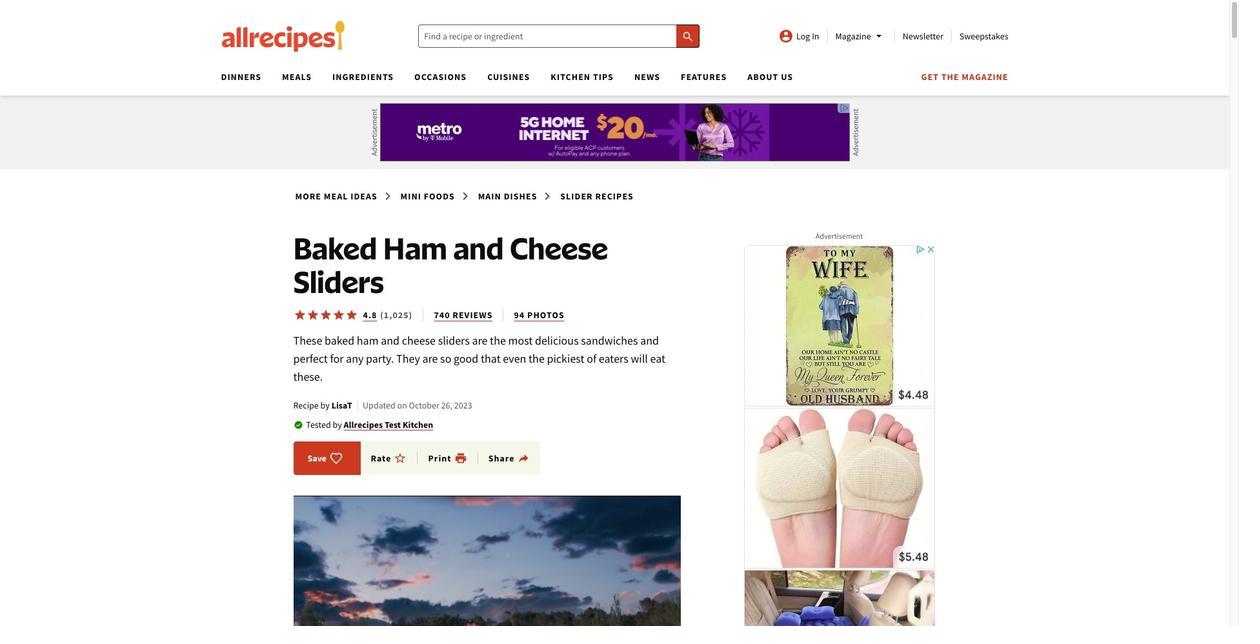 Task type: vqa. For each thing, say whether or not it's contained in the screenshot.
Latin
no



Task type: locate. For each thing, give the bounding box(es) containing it.
1 vertical spatial the
[[529, 351, 545, 366]]

0 vertical spatial the
[[490, 333, 506, 348]]

slider
[[561, 190, 593, 202]]

foods
[[424, 190, 455, 202]]

features link
[[681, 71, 727, 83]]

by for recipe
[[321, 400, 330, 411]]

tested by allrecipes test kitchen
[[306, 419, 433, 431]]

and up party.
[[381, 333, 400, 348]]

chevron_right image for mini foods
[[458, 189, 473, 204]]

banner
[[0, 0, 1230, 626]]

about us
[[748, 71, 794, 83]]

the up that
[[490, 333, 506, 348]]

1 vertical spatial are
[[422, 351, 438, 366]]

tips
[[593, 71, 614, 83]]

by right tested
[[333, 419, 342, 431]]

ingredients
[[333, 71, 394, 83]]

news link
[[635, 71, 660, 83]]

video player application
[[293, 496, 681, 626]]

0 horizontal spatial kitchen
[[403, 419, 433, 431]]

0 horizontal spatial chevron_right image
[[380, 189, 396, 204]]

most
[[508, 333, 533, 348]]

by
[[321, 400, 330, 411], [333, 419, 342, 431]]

party.
[[366, 351, 394, 366]]

the
[[942, 71, 960, 83]]

are left so
[[422, 351, 438, 366]]

navigation
[[211, 67, 1009, 96]]

1 horizontal spatial and
[[454, 229, 504, 267]]

0 horizontal spatial the
[[490, 333, 506, 348]]

save button
[[304, 452, 347, 465]]

chevron_right image left mini
[[380, 189, 396, 204]]

are
[[472, 333, 488, 348], [422, 351, 438, 366]]

navigation containing dinners
[[211, 67, 1009, 96]]

occasions
[[415, 71, 467, 83]]

and up the eat
[[641, 333, 659, 348]]

slider recipes link
[[559, 188, 636, 205]]

2 horizontal spatial and
[[641, 333, 659, 348]]

are up that
[[472, 333, 488, 348]]

advertisement region
[[380, 103, 850, 161], [743, 244, 936, 626]]

star image
[[293, 309, 306, 322], [306, 309, 319, 322], [319, 309, 332, 322], [332, 309, 345, 322], [345, 309, 358, 322]]

1 horizontal spatial are
[[472, 333, 488, 348]]

test
[[385, 419, 401, 431]]

more meal ideas link
[[293, 188, 379, 205]]

chevron_right image left main
[[458, 189, 473, 204]]

the right even
[[529, 351, 545, 366]]

2 star image from the left
[[306, 309, 319, 322]]

allrecipes test kitchen link
[[344, 419, 433, 431]]

updated
[[363, 400, 396, 411]]

None search field
[[419, 25, 700, 48]]

meals link
[[282, 71, 312, 83]]

they
[[396, 351, 420, 366]]

kitchen left tips
[[551, 71, 591, 83]]

reviews
[[453, 309, 493, 321]]

any
[[346, 351, 364, 366]]

news
[[635, 71, 660, 83]]

1 horizontal spatial by
[[333, 419, 342, 431]]

in
[[812, 30, 820, 42]]

Find a recipe or ingredient text field
[[419, 25, 700, 48]]

0 vertical spatial kitchen
[[551, 71, 591, 83]]

kitchen down updated on october 26, 2023 at left
[[403, 419, 433, 431]]

chevron_right image
[[540, 189, 555, 204]]

and down main
[[454, 229, 504, 267]]

on
[[397, 400, 407, 411]]

ham
[[383, 229, 447, 267]]

0 horizontal spatial and
[[381, 333, 400, 348]]

1 vertical spatial by
[[333, 419, 342, 431]]

search image
[[682, 30, 695, 43]]

cuisines
[[488, 71, 530, 83]]

by left lisat
[[321, 400, 330, 411]]

features
[[681, 71, 727, 83]]

740 reviews
[[434, 309, 493, 321]]

mini foods link
[[399, 188, 457, 205]]

more meal ideas
[[295, 190, 378, 202]]

tested
[[306, 419, 331, 431]]

1 horizontal spatial chevron_right image
[[458, 189, 473, 204]]

that
[[481, 351, 501, 366]]

occasions link
[[415, 71, 467, 83]]

log
[[797, 30, 810, 42]]

cheese
[[402, 333, 436, 348]]

print
[[428, 453, 452, 464]]

and
[[454, 229, 504, 267], [381, 333, 400, 348], [641, 333, 659, 348]]

lisat
[[332, 400, 352, 411]]

about us link
[[748, 71, 794, 83]]

ideas
[[351, 190, 378, 202]]

sandwiches
[[581, 333, 638, 348]]

get
[[922, 71, 939, 83]]

sweepstakes link
[[960, 30, 1009, 42]]

mini foods
[[401, 190, 455, 202]]

more
[[295, 190, 322, 202]]

even
[[503, 351, 526, 366]]

magazine button
[[836, 28, 887, 44]]

favorite image
[[330, 452, 343, 465]]

2 chevron_right image from the left
[[458, 189, 473, 204]]

print button
[[428, 452, 467, 465]]

1 horizontal spatial kitchen
[[551, 71, 591, 83]]

magazine
[[836, 30, 871, 42]]

sweepstakes
[[960, 30, 1009, 42]]

recipe
[[293, 400, 319, 411]]

october
[[409, 400, 440, 411]]

baked
[[325, 333, 355, 348]]

us
[[781, 71, 794, 83]]

ham
[[357, 333, 379, 348]]

magazine
[[962, 71, 1009, 83]]

these baked ham and cheese sliders are the most delicious sandwiches and perfect for any party. they are so good that even the pickiest of eaters will eat these.
[[293, 333, 666, 384]]

updated on october 26, 2023
[[363, 400, 472, 411]]

chevron_right image
[[380, 189, 396, 204], [458, 189, 473, 204]]

0 horizontal spatial by
[[321, 400, 330, 411]]

these.
[[293, 369, 323, 384]]

pickiest
[[547, 351, 585, 366]]

0 vertical spatial by
[[321, 400, 330, 411]]

1 chevron_right image from the left
[[380, 189, 396, 204]]

kitchen
[[551, 71, 591, 83], [403, 419, 433, 431]]

slider recipes
[[561, 190, 634, 202]]



Task type: describe. For each thing, give the bounding box(es) containing it.
navigation inside banner
[[211, 67, 1009, 96]]

kitchen tips
[[551, 71, 614, 83]]

sliders
[[438, 333, 470, 348]]

ingredients link
[[333, 71, 394, 83]]

4 star image from the left
[[332, 309, 345, 322]]

5 star image from the left
[[345, 309, 358, 322]]

cuisines link
[[488, 71, 530, 83]]

caret_down image
[[871, 28, 887, 44]]

delicious
[[535, 333, 579, 348]]

1 vertical spatial advertisement region
[[743, 244, 936, 626]]

good
[[454, 351, 479, 366]]

recipe by lisat
[[293, 400, 352, 411]]

dishes
[[504, 190, 537, 202]]

3 star image from the left
[[319, 309, 332, 322]]

1 horizontal spatial the
[[529, 351, 545, 366]]

print image
[[454, 452, 467, 465]]

94
[[514, 309, 525, 321]]

by for tested
[[333, 419, 342, 431]]

kitchen tips link
[[551, 71, 614, 83]]

rate button
[[371, 452, 418, 465]]

share button
[[488, 452, 530, 465]]

share image
[[517, 452, 530, 465]]

newsletter button
[[903, 30, 944, 42]]

about
[[748, 71, 779, 83]]

mini
[[401, 190, 422, 202]]

get the magazine link
[[922, 71, 1009, 83]]

will
[[631, 351, 648, 366]]

0 vertical spatial are
[[472, 333, 488, 348]]

main dishes
[[478, 190, 537, 202]]

chevron_right image for more meal ideas
[[380, 189, 396, 204]]

94 photos
[[514, 309, 565, 321]]

0 vertical spatial advertisement region
[[380, 103, 850, 161]]

meals
[[282, 71, 312, 83]]

(1,025)
[[380, 309, 413, 321]]

26,
[[441, 400, 453, 411]]

recipes
[[596, 190, 634, 202]]

log in
[[797, 30, 820, 42]]

banner containing log in
[[0, 0, 1230, 626]]

main dishes link
[[476, 188, 539, 205]]

so
[[440, 351, 452, 366]]

eat
[[650, 351, 666, 366]]

sliders
[[293, 263, 384, 300]]

and inside baked ham and cheese sliders
[[454, 229, 504, 267]]

of
[[587, 351, 597, 366]]

4.8
[[363, 309, 377, 321]]

photos
[[527, 309, 565, 321]]

4.8 (1,025)
[[363, 309, 413, 321]]

740
[[434, 309, 450, 321]]

log in link
[[779, 28, 820, 44]]

allrecipes
[[344, 419, 383, 431]]

dinners link
[[221, 71, 262, 83]]

meal
[[324, 190, 348, 202]]

eaters
[[599, 351, 629, 366]]

share
[[488, 453, 515, 464]]

star empty image
[[394, 452, 407, 465]]

baked
[[293, 229, 377, 267]]

these
[[293, 333, 322, 348]]

kitchen inside navigation
[[551, 71, 591, 83]]

account image
[[779, 28, 794, 44]]

main
[[478, 190, 502, 202]]

1 vertical spatial kitchen
[[403, 419, 433, 431]]

cheese
[[510, 229, 608, 267]]

get the magazine
[[922, 71, 1009, 83]]

home image
[[221, 21, 345, 52]]

save
[[308, 453, 327, 464]]

0 horizontal spatial are
[[422, 351, 438, 366]]

rate
[[371, 453, 392, 464]]

newsletter
[[903, 30, 944, 42]]

1 star image from the left
[[293, 309, 306, 322]]

dinners
[[221, 71, 262, 83]]

2023
[[454, 400, 472, 411]]

for
[[330, 351, 344, 366]]



